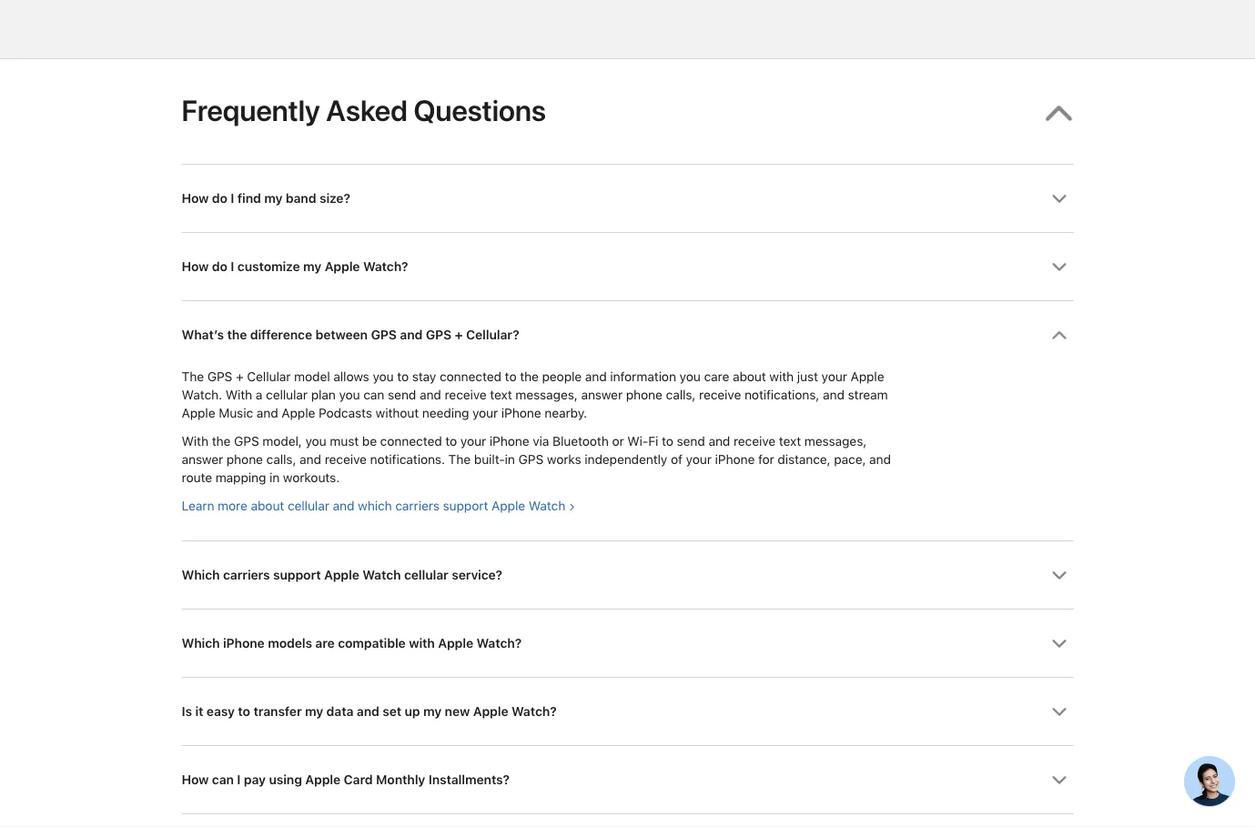 Task type: locate. For each thing, give the bounding box(es) containing it.
0 horizontal spatial support
[[273, 568, 321, 584]]

messages, up pace,
[[805, 434, 867, 450]]

text up distance,
[[779, 434, 801, 450]]

text down "cellular?"
[[490, 387, 512, 403]]

1 vertical spatial answer
[[182, 452, 223, 468]]

3 chevrondown image from the top
[[1052, 705, 1068, 721]]

1 vertical spatial calls,
[[266, 452, 296, 468]]

watch? right new
[[512, 705, 557, 720]]

1 horizontal spatial with
[[770, 369, 794, 385]]

data
[[327, 705, 354, 720]]

2 chevrondown image from the top
[[1052, 260, 1068, 275]]

how can i pay using apple card monthly installments?
[[182, 773, 510, 788]]

text
[[490, 387, 512, 403], [779, 434, 801, 450]]

list item
[[182, 301, 1074, 541]]

i left find
[[231, 191, 234, 207]]

1 vertical spatial support
[[273, 568, 321, 584]]

answer inside the gps + cellular model allows you to stay connected to the people and information you care about with just your apple watch. with a cellular plan you can send and receive text messages, answer phone calls, receive notifications, and stream apple music and apple podcasts without needing your iphone nearby.
[[581, 387, 623, 403]]

which
[[358, 499, 392, 514]]

0 vertical spatial with
[[226, 387, 252, 403]]

1 horizontal spatial with
[[226, 387, 252, 403]]

your right needing
[[472, 406, 498, 421]]

how up what's
[[182, 259, 209, 275]]

the gps + cellular model allows you to stay connected to the people and information you care about with just your apple watch. with a cellular plan you can send and receive text messages, answer phone calls, receive notifications, and stream apple music and apple podcasts without needing your iphone nearby.
[[182, 369, 888, 421]]

answer inside with the gps model, you must be connected to your iphone via bluetooth or wi-fi to send and receive text messages, answer phone calls, and receive notifications. the built-in gps works independently of your iphone for distance, pace, and route mapping in workouts.
[[182, 452, 223, 468]]

i inside "dropdown button"
[[231, 191, 234, 207]]

size?
[[320, 191, 350, 207]]

1 vertical spatial chevrondown image
[[1052, 569, 1068, 584]]

chevrondown image inside is it easy to transfer my data and set up my new apple watch? "dropdown button"
[[1052, 705, 1068, 721]]

about right care
[[733, 369, 766, 385]]

how left pay
[[182, 773, 209, 788]]

which iphone models are compatible with apple watch? button
[[182, 610, 1074, 678]]

with
[[770, 369, 794, 385], [409, 636, 435, 652]]

to down "cellular?"
[[505, 369, 517, 385]]

with up the music
[[226, 387, 252, 403]]

apple down watch.
[[182, 406, 215, 421]]

receive up for on the right
[[734, 434, 776, 450]]

i
[[231, 191, 234, 207], [231, 259, 234, 275], [237, 773, 241, 788]]

new
[[445, 705, 470, 720]]

text inside with the gps model, you must be connected to your iphone via bluetooth or wi-fi to send and receive text messages, answer phone calls, and receive notifications. the built-in gps works independently of your iphone for distance, pace, and route mapping in workouts.
[[779, 434, 801, 450]]

0 vertical spatial in
[[505, 452, 515, 468]]

iphone up built-
[[490, 434, 529, 450]]

to right easy
[[238, 705, 250, 720]]

my right customize
[[303, 259, 322, 275]]

bluetooth
[[553, 434, 609, 450]]

independently
[[585, 452, 668, 468]]

workouts.
[[283, 470, 340, 486]]

send up without
[[388, 387, 416, 403]]

the up watch.
[[182, 369, 204, 385]]

the
[[182, 369, 204, 385], [449, 452, 471, 468]]

2 vertical spatial cellular
[[404, 568, 449, 584]]

iphone inside the gps + cellular model allows you to stay connected to the people and information you care about with just your apple watch. with a cellular plan you can send and receive text messages, answer phone calls, receive notifications, and stream apple music and apple podcasts without needing your iphone nearby.
[[502, 406, 541, 421]]

0 vertical spatial which
[[182, 568, 220, 584]]

1 vertical spatial the
[[449, 452, 471, 468]]

2 which from the top
[[182, 636, 220, 652]]

1 horizontal spatial send
[[677, 434, 705, 450]]

the inside with the gps model, you must be connected to your iphone via bluetooth or wi-fi to send and receive text messages, answer phone calls, and receive notifications. the built-in gps works independently of your iphone for distance, pace, and route mapping in workouts.
[[212, 434, 231, 450]]

calls, down the model,
[[266, 452, 296, 468]]

how can i pay using apple card monthly installments? button
[[182, 747, 1074, 814]]

the down the music
[[212, 434, 231, 450]]

which up it
[[182, 636, 220, 652]]

your up built-
[[461, 434, 486, 450]]

what's the difference between gps and gps + cellular?
[[182, 328, 520, 343]]

+ inside the gps + cellular model allows you to stay connected to the people and information you care about with just your apple watch. with a cellular plan you can send and receive text messages, answer phone calls, receive notifications, and stream apple music and apple podcasts without needing your iphone nearby.
[[236, 369, 244, 385]]

works
[[547, 452, 581, 468]]

do inside dropdown button
[[212, 259, 227, 275]]

to down needing
[[446, 434, 457, 450]]

and left "set"
[[357, 705, 379, 720]]

with up route
[[182, 434, 208, 450]]

gps up watch.
[[207, 369, 232, 385]]

1 vertical spatial can
[[212, 773, 234, 788]]

is it easy to transfer my data and set up my new apple watch? button
[[182, 679, 1074, 746]]

the left built-
[[449, 452, 471, 468]]

and down a
[[257, 406, 278, 421]]

you down allows
[[339, 387, 360, 403]]

it
[[195, 705, 203, 720]]

which for which iphone models are compatible with apple watch?
[[182, 636, 220, 652]]

chevrondown image for how do i customize my apple watch?
[[1052, 260, 1068, 275]]

and left stream
[[823, 387, 845, 403]]

0 vertical spatial i
[[231, 191, 234, 207]]

0 horizontal spatial with
[[182, 434, 208, 450]]

questions
[[414, 93, 546, 128]]

phone up mapping
[[227, 452, 263, 468]]

how left find
[[182, 191, 209, 207]]

1 vertical spatial with
[[182, 434, 208, 450]]

chevrondown image inside 'which iphone models are compatible with apple watch?' dropdown button
[[1052, 637, 1068, 652]]

the inside with the gps model, you must be connected to your iphone via bluetooth or wi-fi to send and receive text messages, answer phone calls, and receive notifications. the built-in gps works independently of your iphone for distance, pace, and route mapping in workouts.
[[449, 452, 471, 468]]

0 vertical spatial send
[[388, 387, 416, 403]]

chevrondown image for +
[[1052, 328, 1068, 344]]

0 horizontal spatial about
[[251, 499, 284, 514]]

do left customize
[[212, 259, 227, 275]]

my
[[264, 191, 283, 207], [303, 259, 322, 275], [305, 705, 323, 720], [423, 705, 442, 720]]

0 vertical spatial connected
[[440, 369, 502, 385]]

1 vertical spatial with
[[409, 636, 435, 652]]

calls,
[[666, 387, 696, 403], [266, 452, 296, 468]]

the inside the gps + cellular model allows you to stay connected to the people and information you care about with just your apple watch. with a cellular plan you can send and receive text messages, answer phone calls, receive notifications, and stream apple music and apple podcasts without needing your iphone nearby.
[[520, 369, 539, 385]]

cellular down cellular
[[266, 387, 308, 403]]

2 do from the top
[[212, 259, 227, 275]]

receive
[[445, 387, 487, 403], [699, 387, 741, 403], [734, 434, 776, 450], [325, 452, 367, 468]]

i for find
[[231, 191, 234, 207]]

1 vertical spatial text
[[779, 434, 801, 450]]

band
[[286, 191, 316, 207]]

receive down must
[[325, 452, 367, 468]]

do for find
[[212, 191, 227, 207]]

1 vertical spatial do
[[212, 259, 227, 275]]

0 horizontal spatial carriers
[[223, 568, 270, 584]]

calls, inside the gps + cellular model allows you to stay connected to the people and information you care about with just your apple watch. with a cellular plan you can send and receive text messages, answer phone calls, receive notifications, and stream apple music and apple podcasts without needing your iphone nearby.
[[666, 387, 696, 403]]

and inside dropdown button
[[400, 328, 423, 343]]

apple left watch on the left bottom of page
[[324, 568, 359, 584]]

1 horizontal spatial text
[[779, 434, 801, 450]]

do
[[212, 191, 227, 207], [212, 259, 227, 275]]

how for how do i find my band size?
[[182, 191, 209, 207]]

chevrondown image inside how do i find my band size? "dropdown button"
[[1052, 192, 1068, 207]]

in right mapping
[[269, 470, 280, 486]]

can
[[364, 387, 385, 403], [212, 773, 234, 788]]

answer up "nearby."
[[581, 387, 623, 403]]

i for customize
[[231, 259, 234, 275]]

connected
[[440, 369, 502, 385], [380, 434, 442, 450]]

about
[[733, 369, 766, 385], [251, 499, 284, 514]]

0 horizontal spatial text
[[490, 387, 512, 403]]

which carriers support apple watch cellular service? button
[[182, 542, 1074, 609]]

send inside the gps + cellular model allows you to stay connected to the people and information you care about with just your apple watch. with a cellular plan you can send and receive text messages, answer phone calls, receive notifications, and stream apple music and apple podcasts without needing your iphone nearby.
[[388, 387, 416, 403]]

apple
[[325, 259, 360, 275], [851, 369, 885, 385], [182, 406, 215, 421], [282, 406, 315, 421], [324, 568, 359, 584], [438, 636, 473, 652], [473, 705, 508, 720], [305, 773, 341, 788]]

the left people
[[520, 369, 539, 385]]

pace,
[[834, 452, 866, 468]]

0 vertical spatial the
[[182, 369, 204, 385]]

watch
[[363, 568, 401, 584]]

how inside "dropdown button"
[[182, 191, 209, 207]]

+ left "cellular?"
[[455, 328, 463, 343]]

calls, down information
[[666, 387, 696, 403]]

2 vertical spatial i
[[237, 773, 241, 788]]

apple right new
[[473, 705, 508, 720]]

1 horizontal spatial carriers
[[395, 499, 440, 514]]

1 horizontal spatial messages,
[[805, 434, 867, 450]]

chevrondown image for is it easy to transfer my data and set up my new apple watch?
[[1052, 705, 1068, 721]]

1 horizontal spatial can
[[364, 387, 385, 403]]

0 horizontal spatial in
[[269, 470, 280, 486]]

iphone left the models
[[223, 636, 265, 652]]

gps down the music
[[234, 434, 259, 450]]

iphone left for on the right
[[715, 452, 755, 468]]

wi-
[[628, 434, 649, 450]]

phone
[[626, 387, 663, 403], [227, 452, 263, 468]]

you left must
[[305, 434, 326, 450]]

up
[[405, 705, 420, 720]]

0 vertical spatial +
[[455, 328, 463, 343]]

1 vertical spatial how
[[182, 259, 209, 275]]

1 chevrondown image from the top
[[1052, 328, 1068, 344]]

can down allows
[[364, 387, 385, 403]]

you right allows
[[373, 369, 394, 385]]

1 horizontal spatial answer
[[581, 387, 623, 403]]

1 which from the top
[[182, 568, 220, 584]]

receive up needing
[[445, 387, 487, 403]]

and up stay
[[400, 328, 423, 343]]

my right find
[[264, 191, 283, 207]]

the right what's
[[227, 328, 247, 343]]

the inside the gps + cellular model allows you to stay connected to the people and information you care about with just your apple watch. with a cellular plan you can send and receive text messages, answer phone calls, receive notifications, and stream apple music and apple podcasts without needing your iphone nearby.
[[182, 369, 204, 385]]

messages, inside with the gps model, you must be connected to your iphone via bluetooth or wi-fi to send and receive text messages, answer phone calls, and receive notifications. the built-in gps works independently of your iphone for distance, pace, and route mapping in workouts.
[[805, 434, 867, 450]]

0 horizontal spatial phone
[[227, 452, 263, 468]]

0 vertical spatial calls,
[[666, 387, 696, 403]]

cellular inside the gps + cellular model allows you to stay connected to the people and information you care about with just your apple watch. with a cellular plan you can send and receive text messages, answer phone calls, receive notifications, and stream apple music and apple podcasts without needing your iphone nearby.
[[266, 387, 308, 403]]

+
[[455, 328, 463, 343], [236, 369, 244, 385]]

which down learn
[[182, 568, 220, 584]]

0 vertical spatial about
[[733, 369, 766, 385]]

1 vertical spatial phone
[[227, 452, 263, 468]]

gps
[[371, 328, 397, 343], [426, 328, 452, 343], [207, 369, 232, 385], [234, 434, 259, 450], [519, 452, 544, 468]]

support up the models
[[273, 568, 321, 584]]

1 vertical spatial messages,
[[805, 434, 867, 450]]

2 chevrondown image from the top
[[1052, 569, 1068, 584]]

cellular?
[[466, 328, 520, 343]]

1 do from the top
[[212, 191, 227, 207]]

watch? up what's the difference between gps and gps + cellular?
[[363, 259, 408, 275]]

1 vertical spatial carriers
[[223, 568, 270, 584]]

2 how from the top
[[182, 259, 209, 275]]

easy
[[207, 705, 235, 720]]

0 horizontal spatial the
[[182, 369, 204, 385]]

notifications,
[[745, 387, 820, 403]]

support down built-
[[443, 499, 488, 514]]

1 vertical spatial +
[[236, 369, 244, 385]]

model,
[[263, 434, 302, 450]]

0 vertical spatial can
[[364, 387, 385, 403]]

send
[[388, 387, 416, 403], [677, 434, 705, 450]]

0 horizontal spatial messages,
[[516, 387, 578, 403]]

about right more
[[251, 499, 284, 514]]

can inside how can i pay using apple card monthly installments? dropdown button
[[212, 773, 234, 788]]

1 horizontal spatial in
[[505, 452, 515, 468]]

1 horizontal spatial phone
[[626, 387, 663, 403]]

0 vertical spatial do
[[212, 191, 227, 207]]

how do i customize my apple watch?
[[182, 259, 408, 275]]

1 vertical spatial watch?
[[477, 636, 522, 652]]

0 horizontal spatial with
[[409, 636, 435, 652]]

list
[[182, 164, 1074, 828]]

cellular right watch on the left bottom of page
[[404, 568, 449, 584]]

0 vertical spatial with
[[770, 369, 794, 385]]

1 vertical spatial which
[[182, 636, 220, 652]]

1 vertical spatial about
[[251, 499, 284, 514]]

your
[[822, 369, 848, 385], [472, 406, 498, 421], [461, 434, 486, 450], [686, 452, 712, 468]]

1 vertical spatial the
[[520, 369, 539, 385]]

messages,
[[516, 387, 578, 403], [805, 434, 867, 450]]

cellular
[[266, 387, 308, 403], [288, 499, 329, 514], [404, 568, 449, 584]]

0 horizontal spatial calls,
[[266, 452, 296, 468]]

can left pay
[[212, 773, 234, 788]]

0 horizontal spatial can
[[212, 773, 234, 788]]

0 vertical spatial carriers
[[395, 499, 440, 514]]

2 vertical spatial watch?
[[512, 705, 557, 720]]

how for how can i pay using apple card monthly installments?
[[182, 773, 209, 788]]

carriers down more
[[223, 568, 270, 584]]

connected up notifications.
[[380, 434, 442, 450]]

0 vertical spatial answer
[[581, 387, 623, 403]]

and
[[400, 328, 423, 343], [585, 369, 607, 385], [420, 387, 441, 403], [823, 387, 845, 403], [257, 406, 278, 421], [709, 434, 730, 450], [300, 452, 321, 468], [870, 452, 891, 468], [333, 499, 355, 514], [357, 705, 379, 720]]

cellular down the "workouts."
[[288, 499, 329, 514]]

1 horizontal spatial calls,
[[666, 387, 696, 403]]

1 chevrondown image from the top
[[1052, 192, 1068, 207]]

your right of
[[686, 452, 712, 468]]

1 vertical spatial connected
[[380, 434, 442, 450]]

answer up route
[[182, 452, 223, 468]]

do left find
[[212, 191, 227, 207]]

0 vertical spatial chevrondown image
[[1052, 328, 1068, 344]]

gps inside the gps + cellular model allows you to stay connected to the people and information you care about with just your apple watch. with a cellular plan you can send and receive text messages, answer phone calls, receive notifications, and stream apple music and apple podcasts without needing your iphone nearby.
[[207, 369, 232, 385]]

carriers right which
[[395, 499, 440, 514]]

1 horizontal spatial about
[[733, 369, 766, 385]]

3 chevrondown image from the top
[[1052, 637, 1068, 652]]

chevrondown image for watch?
[[1052, 637, 1068, 652]]

+ left cellular
[[236, 369, 244, 385]]

4 chevrondown image from the top
[[1052, 773, 1068, 789]]

0 vertical spatial how
[[182, 191, 209, 207]]

chevrondown image
[[1052, 192, 1068, 207], [1052, 260, 1068, 275], [1052, 705, 1068, 721], [1052, 773, 1068, 789]]

route
[[182, 470, 212, 486]]

0 vertical spatial support
[[443, 499, 488, 514]]

0 vertical spatial the
[[227, 328, 247, 343]]

2 vertical spatial how
[[182, 773, 209, 788]]

needing
[[422, 406, 469, 421]]

service?
[[452, 568, 503, 584]]

using
[[269, 773, 302, 788]]

connected up needing
[[440, 369, 502, 385]]

watch? inside how do i customize my apple watch? dropdown button
[[363, 259, 408, 275]]

1 vertical spatial send
[[677, 434, 705, 450]]

i left pay
[[237, 773, 241, 788]]

with the gps model, you must be connected to your iphone via bluetooth or wi-fi to send and receive text messages, answer phone calls, and receive notifications. the built-in gps works independently of your iphone for distance, pace, and route mapping in workouts.
[[182, 434, 891, 486]]

do inside "dropdown button"
[[212, 191, 227, 207]]

3 how from the top
[[182, 773, 209, 788]]

2 vertical spatial the
[[212, 434, 231, 450]]

0 vertical spatial messages,
[[516, 387, 578, 403]]

is it easy to transfer my data and set up my new apple watch?
[[182, 705, 557, 720]]

the
[[227, 328, 247, 343], [520, 369, 539, 385], [212, 434, 231, 450]]

1 horizontal spatial +
[[455, 328, 463, 343]]

1 horizontal spatial the
[[449, 452, 471, 468]]

0 horizontal spatial send
[[388, 387, 416, 403]]

pay
[[244, 773, 266, 788]]

iphone up via
[[502, 406, 541, 421]]

0 horizontal spatial +
[[236, 369, 244, 385]]

1 how from the top
[[182, 191, 209, 207]]

2 vertical spatial chevrondown image
[[1052, 637, 1068, 652]]

chevrondown image inside what's the difference between gps and gps + cellular? dropdown button
[[1052, 328, 1068, 344]]

0 vertical spatial text
[[490, 387, 512, 403]]

chevrondown image
[[1052, 328, 1068, 344], [1052, 569, 1068, 584], [1052, 637, 1068, 652]]

with
[[226, 387, 252, 403], [182, 434, 208, 450]]

0 horizontal spatial answer
[[182, 452, 223, 468]]

messages, down people
[[516, 387, 578, 403]]

my left data
[[305, 705, 323, 720]]

with up "notifications,"
[[770, 369, 794, 385]]

i left customize
[[231, 259, 234, 275]]

with right the compatible
[[409, 636, 435, 652]]

watch? down service?
[[477, 636, 522, 652]]

chevrondown image inside how do i customize my apple watch? dropdown button
[[1052, 260, 1068, 275]]

chevrondown image inside how can i pay using apple card monthly installments? dropdown button
[[1052, 773, 1068, 789]]

iphone inside dropdown button
[[223, 636, 265, 652]]

list item containing what's the difference between gps and gps + cellular?
[[182, 301, 1074, 541]]

nearby.
[[545, 406, 587, 421]]

and right pace,
[[870, 452, 891, 468]]

0 vertical spatial phone
[[626, 387, 663, 403]]

my inside how do i customize my apple watch? dropdown button
[[303, 259, 322, 275]]

the inside dropdown button
[[227, 328, 247, 343]]

your right just
[[822, 369, 848, 385]]

plan
[[311, 387, 336, 403]]

1 vertical spatial i
[[231, 259, 234, 275]]

is
[[182, 705, 192, 720]]

the for connected
[[212, 434, 231, 450]]

which carriers support apple watch cellular service?
[[182, 568, 503, 584]]

connected inside the gps + cellular model allows you to stay connected to the people and information you care about with just your apple watch. with a cellular plan you can send and receive text messages, answer phone calls, receive notifications, and stream apple music and apple podcasts without needing your iphone nearby.
[[440, 369, 502, 385]]

which
[[182, 568, 220, 584], [182, 636, 220, 652]]

send up of
[[677, 434, 705, 450]]

phone down information
[[626, 387, 663, 403]]

0 vertical spatial watch?
[[363, 259, 408, 275]]

difference
[[250, 328, 312, 343]]

1 vertical spatial in
[[269, 470, 280, 486]]

watch?
[[363, 259, 408, 275], [477, 636, 522, 652], [512, 705, 557, 720]]

in up the 'apple watch'
[[505, 452, 515, 468]]

installments?
[[429, 773, 510, 788]]

0 vertical spatial cellular
[[266, 387, 308, 403]]



Task type: describe. For each thing, give the bounding box(es) containing it.
apple up new
[[438, 636, 473, 652]]

support inside dropdown button
[[273, 568, 321, 584]]

list containing how do i find my band size?
[[182, 164, 1074, 828]]

watch? inside 'which iphone models are compatible with apple watch?' dropdown button
[[477, 636, 522, 652]]

calls, inside with the gps model, you must be connected to your iphone via bluetooth or wi-fi to send and receive text messages, answer phone calls, and receive notifications. the built-in gps works independently of your iphone for distance, pace, and route mapping in workouts.
[[266, 452, 296, 468]]

care
[[704, 369, 730, 385]]

mapping
[[215, 470, 266, 486]]

i for pay
[[237, 773, 241, 788]]

apple watch
[[492, 499, 566, 514]]

are
[[315, 636, 335, 652]]

to right fi
[[662, 434, 674, 450]]

or
[[612, 434, 624, 450]]

how for how do i customize my apple watch?
[[182, 259, 209, 275]]

just
[[797, 369, 818, 385]]

models
[[268, 636, 312, 652]]

how do i find my band size?
[[182, 191, 350, 207]]

cellular inside dropdown button
[[404, 568, 449, 584]]

about inside the gps + cellular model allows you to stay connected to the people and information you care about with just your apple watch. with a cellular plan you can send and receive text messages, answer phone calls, receive notifications, and stream apple music and apple podcasts without needing your iphone nearby.
[[733, 369, 766, 385]]

chevrondown image for how can i pay using apple card monthly installments?
[[1052, 773, 1068, 789]]

my right the up
[[423, 705, 442, 720]]

via
[[533, 434, 549, 450]]

chevrondown image inside the which carriers support apple watch cellular service? dropdown button
[[1052, 569, 1068, 584]]

be
[[362, 434, 377, 450]]

with inside with the gps model, you must be connected to your iphone via bluetooth or wi-fi to send and receive text messages, answer phone calls, and receive notifications. the built-in gps works independently of your iphone for distance, pace, and route mapping in workouts.
[[182, 434, 208, 450]]

frequently asked questions button
[[182, 60, 1074, 164]]

which for which carriers support apple watch cellular service?
[[182, 568, 220, 584]]

model
[[294, 369, 330, 385]]

set
[[383, 705, 402, 720]]

stream
[[848, 387, 888, 403]]

with inside the gps + cellular model allows you to stay connected to the people and information you care about with just your apple watch. with a cellular plan you can send and receive text messages, answer phone calls, receive notifications, and stream apple music and apple podcasts without needing your iphone nearby.
[[226, 387, 252, 403]]

and up the "workouts."
[[300, 452, 321, 468]]

for
[[758, 452, 774, 468]]

learn more about cellular and which carriers support apple watch
[[182, 499, 566, 514]]

the for +
[[227, 328, 247, 343]]

learn more about cellular and which carriers support apple watch link
[[182, 499, 575, 514]]

information
[[610, 369, 676, 385]]

podcasts
[[319, 406, 372, 421]]

and down care
[[709, 434, 730, 450]]

of
[[671, 452, 683, 468]]

learn
[[182, 499, 214, 514]]

cellular
[[247, 369, 291, 385]]

stay
[[412, 369, 436, 385]]

asked
[[326, 93, 408, 128]]

a
[[256, 387, 263, 403]]

apple inside "dropdown button"
[[473, 705, 508, 720]]

people
[[542, 369, 582, 385]]

send inside with the gps model, you must be connected to your iphone via bluetooth or wi-fi to send and receive text messages, answer phone calls, and receive notifications. the built-in gps works independently of your iphone for distance, pace, and route mapping in workouts.
[[677, 434, 705, 450]]

and right people
[[585, 369, 607, 385]]

which iphone models are compatible with apple watch?
[[182, 636, 522, 652]]

find
[[237, 191, 261, 207]]

phone inside the gps + cellular model allows you to stay connected to the people and information you care about with just your apple watch. with a cellular plan you can send and receive text messages, answer phone calls, receive notifications, and stream apple music and apple podcasts without needing your iphone nearby.
[[626, 387, 663, 403]]

and down stay
[[420, 387, 441, 403]]

built-
[[474, 452, 505, 468]]

how do i customize my apple watch? button
[[182, 233, 1074, 301]]

connected inside with the gps model, you must be connected to your iphone via bluetooth or wi-fi to send and receive text messages, answer phone calls, and receive notifications. the built-in gps works independently of your iphone for distance, pace, and route mapping in workouts.
[[380, 434, 442, 450]]

receive down care
[[699, 387, 741, 403]]

distance,
[[778, 452, 831, 468]]

to left stay
[[397, 369, 409, 385]]

frequently asked questions
[[182, 93, 546, 128]]

frequently
[[182, 93, 320, 128]]

with inside the gps + cellular model allows you to stay connected to the people and information you care about with just your apple watch. with a cellular plan you can send and receive text messages, answer phone calls, receive notifications, and stream apple music and apple podcasts without needing your iphone nearby.
[[770, 369, 794, 385]]

must
[[330, 434, 359, 450]]

what's
[[182, 328, 224, 343]]

gps right "between"
[[371, 328, 397, 343]]

watch? inside is it easy to transfer my data and set up my new apple watch? "dropdown button"
[[512, 705, 557, 720]]

customize
[[237, 259, 300, 275]]

more
[[218, 499, 247, 514]]

apple down plan
[[282, 406, 315, 421]]

messages, inside the gps + cellular model allows you to stay connected to the people and information you care about with just your apple watch. with a cellular plan you can send and receive text messages, answer phone calls, receive notifications, and stream apple music and apple podcasts without needing your iphone nearby.
[[516, 387, 578, 403]]

phone inside with the gps model, you must be connected to your iphone via bluetooth or wi-fi to send and receive text messages, answer phone calls, and receive notifications. the built-in gps works independently of your iphone for distance, pace, and route mapping in workouts.
[[227, 452, 263, 468]]

carriers inside the which carriers support apple watch cellular service? dropdown button
[[223, 568, 270, 584]]

music
[[219, 406, 253, 421]]

monthly
[[376, 773, 425, 788]]

you left care
[[680, 369, 701, 385]]

allows
[[333, 369, 369, 385]]

1 vertical spatial cellular
[[288, 499, 329, 514]]

without
[[376, 406, 419, 421]]

compatible
[[338, 636, 406, 652]]

my inside how do i find my band size? "dropdown button"
[[264, 191, 283, 207]]

with inside dropdown button
[[409, 636, 435, 652]]

text inside the gps + cellular model allows you to stay connected to the people and information you care about with just your apple watch. with a cellular plan you can send and receive text messages, answer phone calls, receive notifications, and stream apple music and apple podcasts without needing your iphone nearby.
[[490, 387, 512, 403]]

gps up stay
[[426, 328, 452, 343]]

can inside the gps + cellular model allows you to stay connected to the people and information you care about with just your apple watch. with a cellular plan you can send and receive text messages, answer phone calls, receive notifications, and stream apple music and apple podcasts without needing your iphone nearby.
[[364, 387, 385, 403]]

apple up "between"
[[325, 259, 360, 275]]

card
[[344, 773, 373, 788]]

between
[[316, 328, 368, 343]]

to inside is it easy to transfer my data and set up my new apple watch? "dropdown button"
[[238, 705, 250, 720]]

fi
[[649, 434, 659, 450]]

watch.
[[182, 387, 222, 403]]

gps down via
[[519, 452, 544, 468]]

apple left card
[[305, 773, 341, 788]]

and left which
[[333, 499, 355, 514]]

you inside with the gps model, you must be connected to your iphone via bluetooth or wi-fi to send and receive text messages, answer phone calls, and receive notifications. the built-in gps works independently of your iphone for distance, pace, and route mapping in workouts.
[[305, 434, 326, 450]]

do for customize
[[212, 259, 227, 275]]

what's the difference between gps and gps + cellular? button
[[182, 302, 1074, 369]]

chevrondown image for how do i find my band size?
[[1052, 192, 1068, 207]]

apple up stream
[[851, 369, 885, 385]]

notifications.
[[370, 452, 445, 468]]

+ inside dropdown button
[[455, 328, 463, 343]]

how do i find my band size? button
[[182, 165, 1074, 233]]

1 horizontal spatial support
[[443, 499, 488, 514]]

and inside "dropdown button"
[[357, 705, 379, 720]]

transfer
[[254, 705, 302, 720]]



Task type: vqa. For each thing, say whether or not it's contained in the screenshot.
approval,
no



